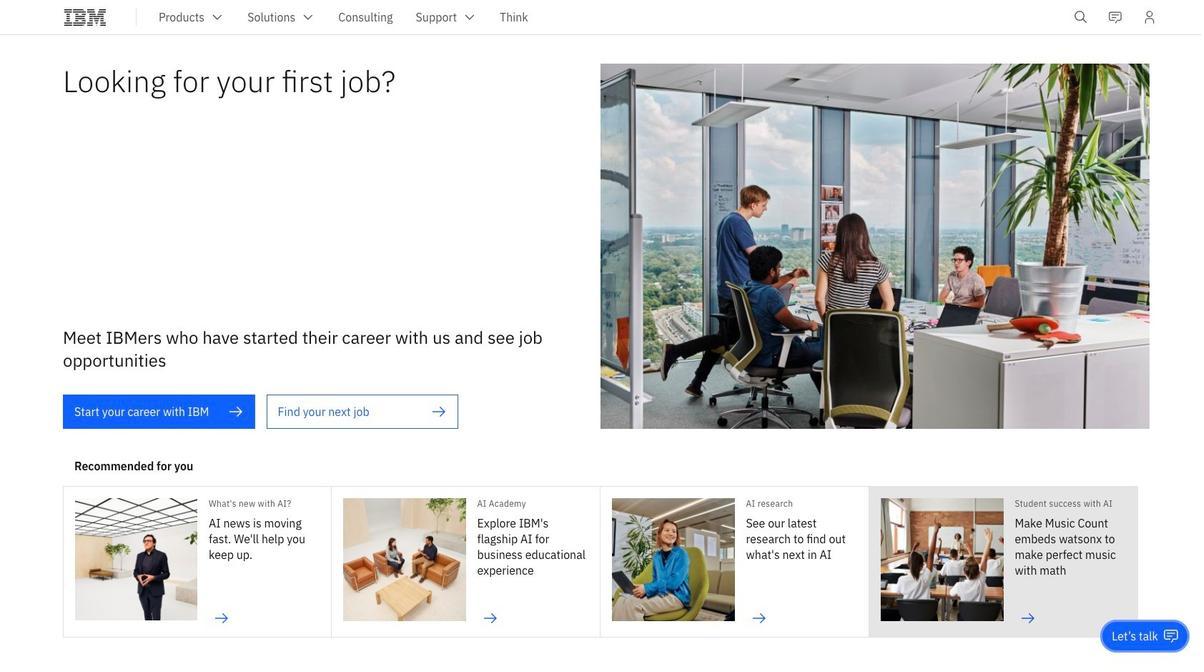 Task type: describe. For each thing, give the bounding box(es) containing it.
let's talk element
[[1113, 629, 1159, 645]]



